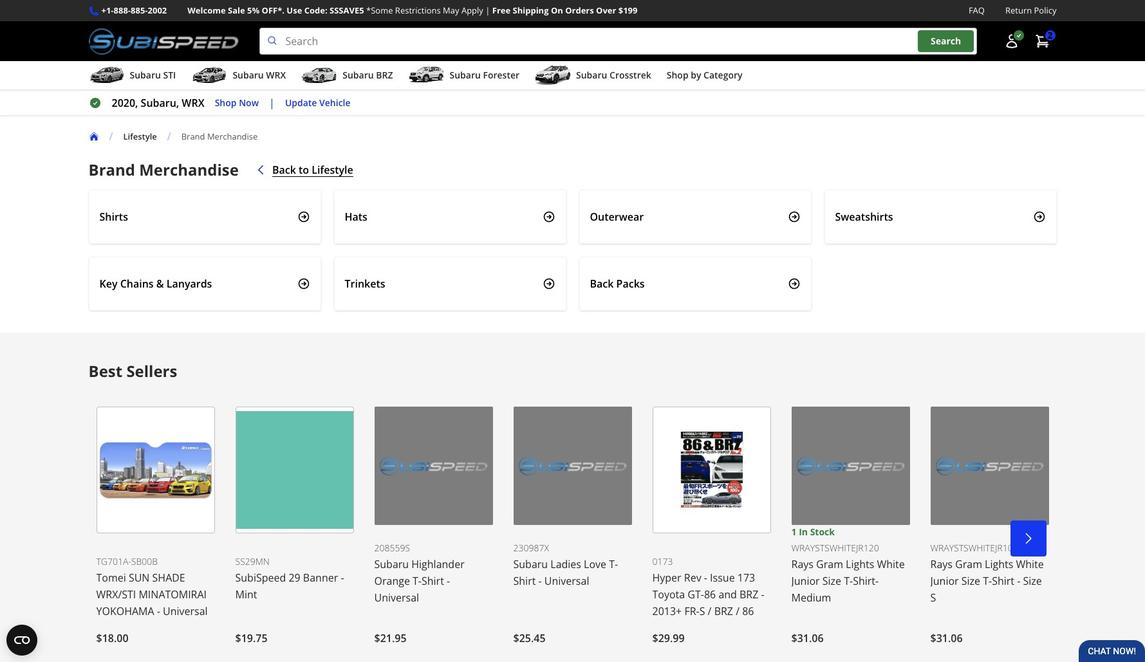 Task type: locate. For each thing, give the bounding box(es) containing it.
update
[[285, 96, 317, 109]]

code:
[[304, 5, 328, 16]]

brz
[[376, 69, 393, 81], [740, 588, 759, 602], [715, 605, 734, 619]]

white up shirt-
[[878, 558, 905, 572]]

2020,
[[112, 96, 138, 110]]

0 horizontal spatial universal
[[163, 605, 208, 619]]

subaru left crosstrek
[[576, 69, 608, 81]]

merchandise
[[207, 131, 258, 142], [139, 159, 239, 180]]

subaru for subaru ladies love t- shirt - universal
[[514, 558, 548, 572]]

0 horizontal spatial white
[[878, 558, 905, 572]]

1 $31.06 from the left
[[792, 632, 824, 646]]

subaru up now
[[233, 69, 264, 81]]

back inside "link"
[[590, 277, 614, 291]]

1 lights from the left
[[846, 558, 875, 572]]

lights inside 1 in stock wraystswhitejr120 rays gram lights white junior size t-shirt- medium
[[846, 558, 875, 572]]

universal down orange
[[375, 591, 419, 606]]

white down wraystswhitejr100
[[1017, 558, 1045, 572]]

shade
[[152, 571, 185, 586]]

/ right home icon
[[109, 130, 113, 144]]

subispeed 29 banner - mint image
[[235, 407, 354, 534]]

1 gram from the left
[[817, 558, 844, 572]]

1 vertical spatial brand
[[89, 159, 135, 180]]

0 vertical spatial brand
[[181, 131, 205, 142]]

0 vertical spatial wrx
[[266, 69, 286, 81]]

1 horizontal spatial $31.06
[[931, 632, 963, 646]]

885-
[[131, 5, 148, 16]]

0 horizontal spatial back
[[272, 163, 296, 177]]

gram down wraystswhitejr100
[[956, 558, 983, 572]]

2 rays from the left
[[931, 558, 953, 572]]

1 horizontal spatial s
[[931, 591, 937, 606]]

1 horizontal spatial gram
[[956, 558, 983, 572]]

return policy link
[[1006, 4, 1057, 17]]

love
[[584, 558, 607, 572]]

- inside tg701a-sb00b tomei sun shade wrx/sti minatomirai yokohama - universal
[[157, 605, 160, 619]]

shirts link
[[89, 190, 321, 244]]

subaru inside subaru highlander orange t-shirt - universal
[[375, 558, 409, 572]]

subaru forester
[[450, 69, 520, 81]]

brz left a subaru forester thumbnail image
[[376, 69, 393, 81]]

subaru ladies love t- shirt - universal
[[514, 558, 618, 589]]

t- down wraystswhitejr120
[[845, 575, 854, 589]]

1 vertical spatial merchandise
[[139, 159, 239, 180]]

/
[[109, 130, 113, 144], [167, 130, 171, 144], [708, 605, 712, 619], [736, 605, 740, 619]]

1 horizontal spatial universal
[[375, 591, 419, 606]]

back to lifestyle
[[272, 163, 353, 177]]

subaru wrx button
[[192, 64, 286, 90]]

0 horizontal spatial shirt
[[422, 575, 444, 589]]

3 shirt from the left
[[993, 575, 1015, 589]]

- inside ss29mn subispeed 29 banner - mint
[[341, 571, 344, 586]]

lights down wraystswhitejr100
[[986, 558, 1014, 572]]

0 vertical spatial |
[[486, 5, 490, 16]]

lanyards
[[167, 277, 212, 291]]

| right now
[[269, 96, 275, 110]]

shirt inside subaru highlander orange t-shirt - universal
[[422, 575, 444, 589]]

- down highlander
[[447, 575, 450, 589]]

category
[[704, 69, 743, 81]]

subaru crosstrek
[[576, 69, 652, 81]]

shop
[[667, 69, 689, 81], [215, 96, 237, 109]]

- right banner
[[341, 571, 344, 586]]

brz down and
[[715, 605, 734, 619]]

2 gram from the left
[[956, 558, 983, 572]]

0 horizontal spatial brz
[[376, 69, 393, 81]]

subaru sti button
[[89, 64, 176, 90]]

wrx up update
[[266, 69, 286, 81]]

86 left and
[[705, 588, 716, 602]]

gt-
[[688, 588, 705, 602]]

rays down wraystswhitejr100
[[931, 558, 953, 572]]

$31.06 for rays gram lights white junior size t-shirt - size s
[[931, 632, 963, 646]]

minatomirai
[[139, 588, 207, 602]]

key chains & lanyards
[[100, 277, 212, 291]]

shop for shop by category
[[667, 69, 689, 81]]

a subaru forester thumbnail image image
[[409, 66, 445, 85]]

home image
[[89, 131, 99, 142]]

subaru inside "dropdown button"
[[130, 69, 161, 81]]

use
[[287, 5, 302, 16]]

- down 230987x
[[539, 575, 542, 589]]

1 size from the left
[[823, 575, 842, 589]]

key chains & lanyards link
[[89, 257, 321, 311]]

back left packs
[[590, 277, 614, 291]]

return policy
[[1006, 5, 1057, 16]]

gram
[[817, 558, 844, 572], [956, 558, 983, 572]]

merchandise down 'shop now' link at the left of the page
[[207, 131, 258, 142]]

0 horizontal spatial s
[[700, 605, 706, 619]]

2 horizontal spatial universal
[[545, 575, 590, 589]]

wrx/sti
[[96, 588, 136, 602]]

issue
[[711, 571, 735, 586]]

white inside 'rays gram lights white junior size t-shirt - size s'
[[1017, 558, 1045, 572]]

mint
[[235, 588, 257, 602]]

back left the to
[[272, 163, 296, 177]]

subaru wrx
[[233, 69, 286, 81]]

shipping
[[513, 5, 549, 16]]

0 horizontal spatial lights
[[846, 558, 875, 572]]

1 horizontal spatial lifestyle
[[312, 163, 353, 177]]

subaru for subaru highlander orange t-shirt - universal
[[375, 558, 409, 572]]

shop for shop now
[[215, 96, 237, 109]]

toyota
[[653, 588, 685, 602]]

lifestyle right the to
[[312, 163, 353, 177]]

1 vertical spatial back
[[590, 277, 614, 291]]

junior up medium
[[792, 575, 820, 589]]

1 vertical spatial shop
[[215, 96, 237, 109]]

subaru forester button
[[409, 64, 520, 90]]

lifestyle down 2020,
[[123, 131, 157, 142]]

brz down "173" at right bottom
[[740, 588, 759, 602]]

2 lights from the left
[[986, 558, 1014, 572]]

may
[[443, 5, 460, 16]]

rays down in
[[792, 558, 814, 572]]

1 junior from the left
[[792, 575, 820, 589]]

lights up shirt-
[[846, 558, 875, 572]]

- right rev
[[705, 571, 708, 586]]

t- right love
[[609, 558, 618, 572]]

subaru up vehicle
[[343, 69, 374, 81]]

universal inside subaru highlander orange t-shirt - universal
[[375, 591, 419, 606]]

1 horizontal spatial wrx
[[266, 69, 286, 81]]

stock
[[811, 526, 835, 539]]

subaru for subaru brz
[[343, 69, 374, 81]]

rays gram lights white junior size t-shirt - size s image
[[931, 407, 1050, 526]]

subaru brz
[[343, 69, 393, 81]]

by
[[691, 69, 702, 81]]

t- inside 1 in stock wraystswhitejr120 rays gram lights white junior size t-shirt- medium
[[845, 575, 854, 589]]

white
[[878, 558, 905, 572], [1017, 558, 1045, 572]]

ss29mn subispeed 29 banner - mint
[[235, 556, 344, 602]]

3 size from the left
[[1024, 575, 1043, 589]]

1 horizontal spatial rays
[[931, 558, 953, 572]]

1 horizontal spatial back
[[590, 277, 614, 291]]

button image
[[1004, 34, 1020, 49]]

universal down ladies
[[545, 575, 590, 589]]

2 white from the left
[[1017, 558, 1045, 572]]

1 horizontal spatial shop
[[667, 69, 689, 81]]

1 vertical spatial lifestyle
[[312, 163, 353, 177]]

back for back packs
[[590, 277, 614, 291]]

shop left "by"
[[667, 69, 689, 81]]

merchandise down brand merchandise link
[[139, 159, 239, 180]]

- right and
[[762, 588, 765, 602]]

shop inside dropdown button
[[667, 69, 689, 81]]

shirt down 230987x
[[514, 575, 536, 589]]

subaru down 230987x
[[514, 558, 548, 572]]

208559s
[[375, 543, 410, 555]]

173
[[738, 571, 756, 586]]

update vehicle button
[[285, 96, 351, 110]]

brand merchandise
[[181, 131, 258, 142], [89, 159, 239, 180]]

2 $31.06 from the left
[[931, 632, 963, 646]]

-
[[341, 571, 344, 586], [705, 571, 708, 586], [447, 575, 450, 589], [539, 575, 542, 589], [1018, 575, 1021, 589], [762, 588, 765, 602], [157, 605, 160, 619]]

shirts
[[100, 210, 128, 224]]

0 vertical spatial 86
[[705, 588, 716, 602]]

2 size from the left
[[962, 575, 981, 589]]

t- inside subaru ladies love t- shirt - universal
[[609, 558, 618, 572]]

t-
[[609, 558, 618, 572], [413, 575, 422, 589], [845, 575, 854, 589], [984, 575, 993, 589]]

subaru inside subaru ladies love t- shirt - universal
[[514, 558, 548, 572]]

wraystswhitejr100
[[931, 543, 1019, 555]]

shirt down wraystswhitejr100
[[993, 575, 1015, 589]]

white inside 1 in stock wraystswhitejr120 rays gram lights white junior size t-shirt- medium
[[878, 558, 905, 572]]

0 vertical spatial back
[[272, 163, 296, 177]]

subaru down 208559s
[[375, 558, 409, 572]]

a subaru brz thumbnail image image
[[302, 66, 338, 85]]

- inside subaru highlander orange t-shirt - universal
[[447, 575, 450, 589]]

shirt inside subaru ladies love t- shirt - universal
[[514, 575, 536, 589]]

2 button
[[1029, 28, 1057, 54]]

/ down subaru,
[[167, 130, 171, 144]]

wrx down a subaru wrx thumbnail image
[[182, 96, 205, 110]]

return
[[1006, 5, 1033, 16]]

chains
[[120, 277, 154, 291]]

a subaru sti thumbnail image image
[[89, 66, 125, 85]]

| left "free"
[[486, 5, 490, 16]]

1 white from the left
[[878, 558, 905, 572]]

2 horizontal spatial size
[[1024, 575, 1043, 589]]

universal down minatomirai at the left bottom
[[163, 605, 208, 619]]

$31.06 for rays gram lights white junior size t-shirt- medium
[[792, 632, 824, 646]]

0 horizontal spatial |
[[269, 96, 275, 110]]

lifestyle
[[123, 131, 157, 142], [312, 163, 353, 177]]

1 horizontal spatial white
[[1017, 558, 1045, 572]]

shirt-
[[854, 575, 879, 589]]

shop now link
[[215, 96, 259, 110]]

tg701a-sb00b tomei sun shade wrx/sti minatomirai yokohama - universal
[[96, 556, 208, 619]]

shop left now
[[215, 96, 237, 109]]

junior down wraystswhitejr100
[[931, 575, 959, 589]]

subaru left forester
[[450, 69, 481, 81]]

- down wraystswhitejr100
[[1018, 575, 1021, 589]]

gram down wraystswhitejr120
[[817, 558, 844, 572]]

t- right orange
[[413, 575, 422, 589]]

1 shirt from the left
[[422, 575, 444, 589]]

2 horizontal spatial brz
[[740, 588, 759, 602]]

open widget image
[[6, 625, 37, 656]]

brand merchandise down 'shop now' link at the left of the page
[[181, 131, 258, 142]]

1 vertical spatial wrx
[[182, 96, 205, 110]]

subispeed
[[235, 571, 286, 586]]

0 horizontal spatial shop
[[215, 96, 237, 109]]

0 vertical spatial brz
[[376, 69, 393, 81]]

0 horizontal spatial junior
[[792, 575, 820, 589]]

ss29mn
[[235, 556, 270, 568]]

subispeed logo image
[[89, 28, 239, 55]]

brand
[[181, 131, 205, 142], [89, 159, 135, 180]]

t- down wraystswhitejr100
[[984, 575, 993, 589]]

subaru left "sti"
[[130, 69, 161, 81]]

0 horizontal spatial $31.06
[[792, 632, 824, 646]]

brand down 2020, subaru, wrx
[[181, 131, 205, 142]]

- down minatomirai at the left bottom
[[157, 605, 160, 619]]

subaru inside dropdown button
[[576, 69, 608, 81]]

shirt for ladies
[[514, 575, 536, 589]]

2 junior from the left
[[931, 575, 959, 589]]

subaru
[[130, 69, 161, 81], [233, 69, 264, 81], [343, 69, 374, 81], [450, 69, 481, 81], [576, 69, 608, 81], [375, 558, 409, 572], [514, 558, 548, 572]]

1 rays from the left
[[792, 558, 814, 572]]

search input field
[[259, 28, 977, 55]]

2 vertical spatial brz
[[715, 605, 734, 619]]

0 horizontal spatial lifestyle
[[123, 131, 157, 142]]

1 horizontal spatial 86
[[743, 605, 755, 619]]

2 shirt from the left
[[514, 575, 536, 589]]

1 horizontal spatial lights
[[986, 558, 1014, 572]]

s inside 'rays gram lights white junior size t-shirt - size s'
[[931, 591, 937, 606]]

brand merchandise up shirts link
[[89, 159, 239, 180]]

0 vertical spatial shop
[[667, 69, 689, 81]]

0 horizontal spatial rays
[[792, 558, 814, 572]]

0 horizontal spatial gram
[[817, 558, 844, 572]]

subaru highlander orange t-shirt - universal
[[375, 558, 465, 606]]

1 vertical spatial 86
[[743, 605, 755, 619]]

shirt down highlander
[[422, 575, 444, 589]]

lights
[[846, 558, 875, 572], [986, 558, 1014, 572]]

86 down "173" at right bottom
[[743, 605, 755, 619]]

888-
[[114, 5, 131, 16]]

1 horizontal spatial size
[[962, 575, 981, 589]]

brand down home icon
[[89, 159, 135, 180]]

junior
[[792, 575, 820, 589], [931, 575, 959, 589]]

subaru inside dropdown button
[[233, 69, 264, 81]]

rays gram lights white junior size t-shirt-medium image
[[792, 407, 910, 526]]

1 horizontal spatial junior
[[931, 575, 959, 589]]

+1-888-885-2002 link
[[101, 4, 167, 17]]

sellers
[[126, 361, 177, 382]]

subaru for subaru wrx
[[233, 69, 264, 81]]

a subaru wrx thumbnail image image
[[192, 66, 228, 85]]

universal inside subaru ladies love t- shirt - universal
[[545, 575, 590, 589]]

apply
[[462, 5, 484, 16]]

1 horizontal spatial shirt
[[514, 575, 536, 589]]

packs
[[617, 277, 645, 291]]

0 horizontal spatial wrx
[[182, 96, 205, 110]]

tomei
[[96, 571, 126, 586]]

2 horizontal spatial shirt
[[993, 575, 1015, 589]]

wrx
[[266, 69, 286, 81], [182, 96, 205, 110]]

sssave5
[[330, 5, 364, 16]]

size inside 1 in stock wraystswhitejr120 rays gram lights white junior size t-shirt- medium
[[823, 575, 842, 589]]

sb00b
[[131, 556, 158, 568]]

0 horizontal spatial size
[[823, 575, 842, 589]]



Task type: describe. For each thing, give the bounding box(es) containing it.
2020, subaru, wrx
[[112, 96, 205, 110]]

0 horizontal spatial brand
[[89, 159, 135, 180]]

hyper
[[653, 571, 682, 586]]

*some
[[367, 5, 393, 16]]

size for gram
[[823, 575, 842, 589]]

welcome
[[188, 5, 226, 16]]

0 vertical spatial lifestyle
[[123, 131, 157, 142]]

lifestyle link down 2020, subaru, wrx
[[123, 131, 167, 142]]

2013+
[[653, 605, 682, 619]]

$18.00
[[96, 632, 129, 646]]

medium
[[792, 591, 832, 606]]

subaru for subaru sti
[[130, 69, 161, 81]]

$199
[[619, 5, 638, 16]]

0 horizontal spatial 86
[[705, 588, 716, 602]]

hats
[[345, 210, 368, 224]]

0 vertical spatial brand merchandise
[[181, 131, 258, 142]]

and
[[719, 588, 737, 602]]

- inside 'rays gram lights white junior size t-shirt - size s'
[[1018, 575, 1021, 589]]

1 horizontal spatial brand
[[181, 131, 205, 142]]

tomei sun shade wrx/sti minatomirai yokohama - universal image
[[96, 407, 215, 534]]

subaru sti
[[130, 69, 176, 81]]

29
[[289, 571, 301, 586]]

tg701a-
[[96, 556, 131, 568]]

sti
[[163, 69, 176, 81]]

wraystswhitejr120
[[792, 543, 880, 555]]

to
[[299, 163, 309, 177]]

forester
[[483, 69, 520, 81]]

subaru highlander orange t-shirt - universal image
[[375, 407, 493, 526]]

5%
[[247, 5, 260, 16]]

0 vertical spatial merchandise
[[207, 131, 258, 142]]

search button
[[919, 31, 975, 52]]

faq link
[[969, 4, 985, 17]]

back for back to lifestyle
[[272, 163, 296, 177]]

key
[[100, 277, 118, 291]]

trinkets link
[[334, 257, 566, 311]]

subaru brz button
[[302, 64, 393, 90]]

junior inside 1 in stock wraystswhitejr120 rays gram lights white junior size t-shirt- medium
[[792, 575, 820, 589]]

wrx inside dropdown button
[[266, 69, 286, 81]]

$19.75
[[235, 632, 268, 646]]

sale
[[228, 5, 245, 16]]

best sellers
[[89, 361, 177, 382]]

t- inside subaru highlander orange t-shirt - universal
[[413, 575, 422, 589]]

lifestyle link down 2020,
[[123, 131, 157, 142]]

orange
[[375, 575, 410, 589]]

update vehicle
[[285, 96, 351, 109]]

1 vertical spatial brz
[[740, 588, 759, 602]]

- inside subaru ladies love t- shirt - universal
[[539, 575, 542, 589]]

universal for orange
[[375, 591, 419, 606]]

$29.99
[[653, 632, 685, 646]]

sweatshirts link
[[825, 190, 1057, 244]]

over
[[596, 5, 617, 16]]

$21.95
[[375, 632, 407, 646]]

subaru for subaru crosstrek
[[576, 69, 608, 81]]

/ right the fr-
[[708, 605, 712, 619]]

1 in stock wraystswhitejr120 rays gram lights white junior size t-shirt- medium
[[792, 526, 905, 606]]

t- inside 'rays gram lights white junior size t-shirt - size s'
[[984, 575, 993, 589]]

1 vertical spatial brand merchandise
[[89, 159, 239, 180]]

subaru crosstrek button
[[535, 64, 652, 90]]

hyper rev - issue 173 toyota gt-86 and brz - 2013+ fr-s / brz / 86 image
[[653, 407, 771, 534]]

rays inside 'rays gram lights white junior size t-shirt - size s'
[[931, 558, 953, 572]]

welcome sale 5% off*. use code: sssave5
[[188, 5, 364, 16]]

hats link
[[334, 190, 566, 244]]

*some restrictions may apply | free shipping on orders over $199
[[367, 5, 638, 16]]

sun
[[129, 571, 150, 586]]

shirt for highlander
[[422, 575, 444, 589]]

subaru ladies love t-shirt - universal image
[[514, 407, 632, 526]]

2002
[[148, 5, 167, 16]]

subaru for subaru forester
[[450, 69, 481, 81]]

back to lifestyle link
[[254, 160, 353, 180]]

rev
[[685, 571, 702, 586]]

rays gram lights white junior size t-shirt - size s
[[931, 558, 1045, 606]]

in
[[799, 526, 808, 539]]

/ down and
[[736, 605, 740, 619]]

shirt inside 'rays gram lights white junior size t-shirt - size s'
[[993, 575, 1015, 589]]

gram inside 1 in stock wraystswhitejr120 rays gram lights white junior size t-shirt- medium
[[817, 558, 844, 572]]

on
[[551, 5, 563, 16]]

0173
[[653, 556, 673, 568]]

universal for love
[[545, 575, 590, 589]]

brand merchandise link
[[181, 131, 268, 142]]

ladies
[[551, 558, 582, 572]]

fr-
[[685, 605, 700, 619]]

+1-888-885-2002
[[101, 5, 167, 16]]

now
[[239, 96, 259, 109]]

gram inside 'rays gram lights white junior size t-shirt - size s'
[[956, 558, 983, 572]]

$25.45
[[514, 632, 546, 646]]

policy
[[1035, 5, 1057, 16]]

size for size
[[1024, 575, 1043, 589]]

free
[[493, 5, 511, 16]]

banner
[[303, 571, 338, 586]]

1 horizontal spatial brz
[[715, 605, 734, 619]]

universal inside tg701a-sb00b tomei sun shade wrx/sti minatomirai yokohama - universal
[[163, 605, 208, 619]]

faq
[[969, 5, 985, 16]]

outerwear
[[590, 210, 644, 224]]

trinkets
[[345, 277, 386, 291]]

subaru,
[[141, 96, 179, 110]]

outerwear link
[[579, 190, 812, 244]]

+1-
[[101, 5, 114, 16]]

best
[[89, 361, 122, 382]]

junior inside 'rays gram lights white junior size t-shirt - size s'
[[931, 575, 959, 589]]

rays inside 1 in stock wraystswhitejr120 rays gram lights white junior size t-shirt- medium
[[792, 558, 814, 572]]

s inside 0173 hyper rev - issue 173 toyota gt-86 and brz - 2013+ fr-s / brz / 86
[[700, 605, 706, 619]]

lights inside 'rays gram lights white junior size t-shirt - size s'
[[986, 558, 1014, 572]]

back packs link
[[579, 257, 812, 311]]

&
[[156, 277, 164, 291]]

back packs
[[590, 277, 645, 291]]

restrictions
[[395, 5, 441, 16]]

1
[[792, 526, 797, 539]]

a subaru crosstrek thumbnail image image
[[535, 66, 571, 85]]

yokohama
[[96, 605, 154, 619]]

1 vertical spatial |
[[269, 96, 275, 110]]

1 horizontal spatial |
[[486, 5, 490, 16]]

shop now
[[215, 96, 259, 109]]

brz inside dropdown button
[[376, 69, 393, 81]]

vehicle
[[320, 96, 351, 109]]



Task type: vqa. For each thing, say whether or not it's contained in the screenshot.
GT-
yes



